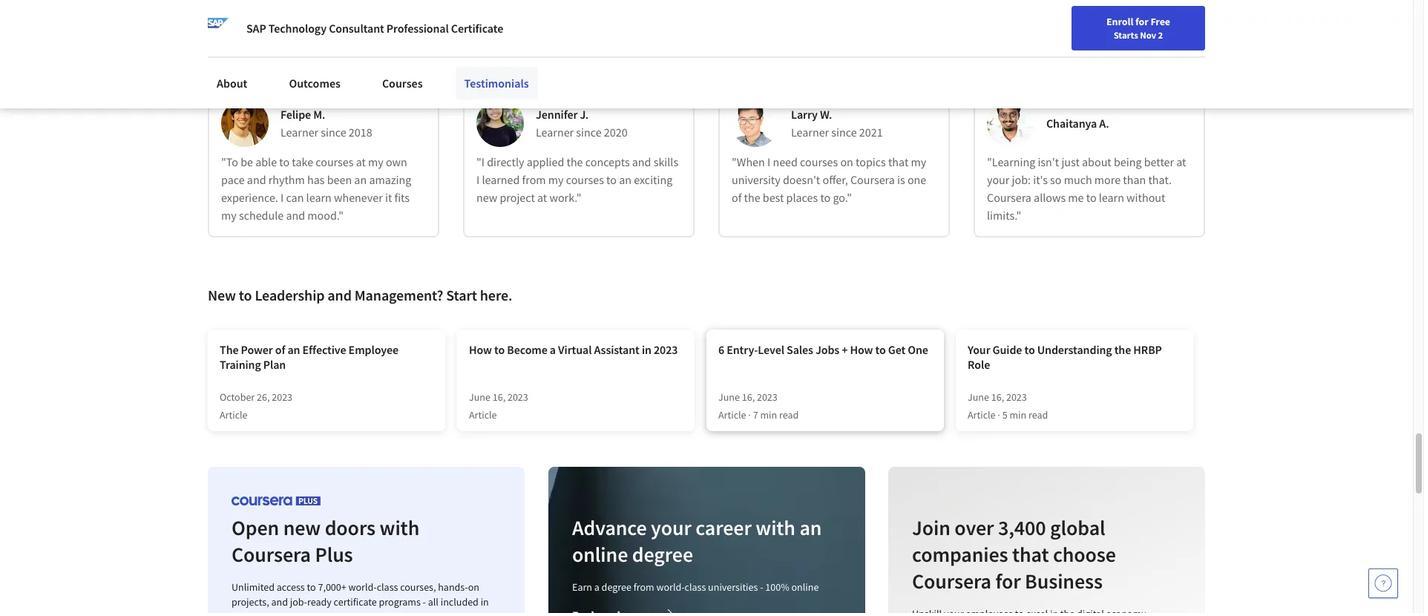 Task type: locate. For each thing, give the bounding box(es) containing it.
open
[[232, 514, 279, 541]]

since down m.
[[321, 125, 346, 140]]

choose right 3,400
[[1054, 541, 1117, 568]]

1 horizontal spatial with
[[756, 514, 796, 541]]

0 horizontal spatial the
[[567, 154, 583, 169]]

2 article from the left
[[469, 408, 497, 422]]

degree right earn
[[602, 581, 631, 594]]

None search field
[[212, 9, 568, 39]]

0 horizontal spatial degree
[[602, 581, 631, 594]]

article inside october 26, 2023 article
[[220, 408, 248, 422]]

0 horizontal spatial 16,
[[493, 390, 506, 404]]

read right 7
[[779, 408, 799, 422]]

one
[[908, 342, 929, 357]]

1 vertical spatial new
[[283, 514, 321, 541]]

0 horizontal spatial learner
[[281, 125, 319, 140]]

i left need in the top right of the page
[[768, 154, 771, 169]]

how right +
[[850, 342, 873, 357]]

role
[[968, 357, 991, 372]]

to right me
[[1087, 190, 1097, 205]]

a left the virtual
[[550, 342, 556, 357]]

2 learner from the left
[[536, 125, 574, 140]]

the inside "when i need courses on topics that my university doesn't offer, coursera is one of the best places to go."
[[744, 190, 761, 205]]

jennifer j. learner since 2020
[[536, 107, 628, 140]]

1 article from the left
[[220, 408, 248, 422]]

3 16, from the left
[[992, 390, 1005, 404]]

the right applied
[[567, 154, 583, 169]]

0 horizontal spatial that
[[889, 154, 909, 169]]

1 horizontal spatial choose
[[1054, 541, 1117, 568]]

2 horizontal spatial learner
[[791, 125, 829, 140]]

my inside '"i directly applied the concepts and skills i learned from my courses to an exciting new project at work."'
[[548, 172, 564, 187]]

for
[[1136, 15, 1149, 28], [466, 36, 491, 62], [996, 568, 1022, 595]]

degree
[[632, 541, 693, 568], [602, 581, 631, 594]]

2023 right assistant
[[654, 342, 678, 357]]

learn down more
[[1099, 190, 1125, 205]]

2023 up 5
[[1007, 390, 1027, 404]]

coursera up unlimited
[[232, 541, 311, 568]]

new down learned
[[477, 190, 498, 205]]

to right guide
[[1025, 342, 1035, 357]]

2 class from the left
[[685, 581, 706, 594]]

since down j.
[[576, 125, 602, 140]]

2023 inside june 16, 2023 article · 5 min read
[[1007, 390, 1027, 404]]

online up earn
[[572, 541, 628, 568]]

world- for from
[[656, 581, 685, 594]]

1 horizontal spatial new
[[477, 190, 498, 205]]

2023 down 'become'
[[508, 390, 528, 404]]

1 vertical spatial new
[[208, 286, 236, 304]]

that up is
[[889, 154, 909, 169]]

learn inside "learning isn't just about being better at your job: it's so much more than that. coursera allows me to learn without limits."
[[1099, 190, 1125, 205]]

projects,
[[232, 595, 269, 609]]

of
[[732, 190, 742, 205], [275, 342, 285, 357]]

with
[[380, 514, 420, 541], [756, 514, 796, 541]]

16, for entry-
[[742, 390, 755, 404]]

since inside jennifer j. learner since 2020
[[576, 125, 602, 140]]

0 horizontal spatial read
[[779, 408, 799, 422]]

learn for more
[[1099, 190, 1125, 205]]

2023 for your guide to understanding the hrbp role
[[1007, 390, 1027, 404]]

0 horizontal spatial career
[[542, 36, 598, 62]]

your right find
[[1023, 17, 1042, 30]]

coursera up limits."
[[987, 190, 1032, 205]]

0 horizontal spatial of
[[275, 342, 285, 357]]

courses up offer,
[[800, 154, 838, 169]]

learner down the felipe
[[281, 125, 319, 140]]

june inside june 16, 2023 article · 5 min read
[[968, 390, 990, 404]]

learn for has
[[306, 190, 332, 205]]

find your new career
[[1001, 17, 1095, 30]]

0 horizontal spatial -
[[423, 595, 426, 609]]

at down the 2018
[[356, 154, 366, 169]]

june 16, 2023 article · 5 min read
[[968, 390, 1048, 422]]

learn
[[306, 190, 332, 205], [1099, 190, 1125, 205]]

level
[[758, 342, 785, 357]]

2023 inside october 26, 2023 article
[[272, 390, 293, 404]]

1 horizontal spatial i
[[477, 172, 480, 187]]

degree up earn a degree from world-class universities - 100% online
[[632, 541, 693, 568]]

1 horizontal spatial at
[[538, 190, 547, 205]]

that inside "when i need courses on topics that my university doesn't offer, coursera is one of the best places to go."
[[889, 154, 909, 169]]

being
[[1114, 154, 1142, 169]]

1 horizontal spatial since
[[576, 125, 602, 140]]

min
[[761, 408, 777, 422], [1010, 408, 1027, 422]]

2 with from the left
[[756, 514, 796, 541]]

1 horizontal spatial min
[[1010, 408, 1027, 422]]

class inside the unlimited access to 7,000+ world-class courses, hands-on projects, and job-ready certificate programs - all included in your subscription
[[377, 581, 398, 594]]

article for how to become a virtual assistant in 2023
[[469, 408, 497, 422]]

and up exciting
[[632, 154, 651, 169]]

1 learner from the left
[[281, 125, 319, 140]]

learner inside 'larry w. learner since 2021'
[[791, 125, 829, 140]]

in
[[642, 342, 652, 357], [481, 595, 489, 609]]

1 vertical spatial -
[[423, 595, 426, 609]]

get
[[888, 342, 906, 357]]

june for how to become a virtual assistant in 2023
[[469, 390, 491, 404]]

2 since from the left
[[576, 125, 602, 140]]

english
[[1129, 17, 1165, 32]]

2 16, from the left
[[742, 390, 755, 404]]

learner inside felipe m. learner since 2018
[[281, 125, 319, 140]]

i left can
[[281, 190, 284, 205]]

work."
[[550, 190, 582, 205]]

courses up work."
[[566, 172, 604, 187]]

coursera down join on the right bottom of the page
[[913, 568, 992, 595]]

since for m.
[[321, 125, 346, 140]]

on up the "included"
[[468, 581, 480, 594]]

larry w. learner since 2021
[[791, 107, 883, 140]]

1 june from the left
[[469, 390, 491, 404]]

1 world- from the left
[[349, 581, 377, 594]]

2 horizontal spatial the
[[1115, 342, 1132, 357]]

june inside june 16, 2023 article · 7 min read
[[719, 390, 740, 404]]

outcomes
[[289, 76, 341, 91]]

article inside june 16, 2023 article · 5 min read
[[968, 408, 996, 422]]

1 class from the left
[[377, 581, 398, 594]]

0 vertical spatial that
[[889, 154, 909, 169]]

1 vertical spatial of
[[275, 342, 285, 357]]

show notifications image
[[1213, 19, 1231, 36]]

an inside the power of an effective employee training plan
[[288, 342, 300, 357]]

testimonials
[[464, 76, 529, 91]]

2 horizontal spatial for
[[1136, 15, 1149, 28]]

and up experience. at top
[[247, 172, 266, 187]]

on up offer,
[[841, 154, 854, 169]]

with inside advance your career with an online degree
[[756, 514, 796, 541]]

3 june from the left
[[968, 390, 990, 404]]

· inside june 16, 2023 article · 5 min read
[[998, 408, 1001, 422]]

since for w.
[[832, 125, 857, 140]]

2023 inside june 16, 2023 article
[[508, 390, 528, 404]]

0 vertical spatial online
[[572, 541, 628, 568]]

2 horizontal spatial courses
[[800, 154, 838, 169]]

in inside the unlimited access to 7,000+ world-class courses, hands-on projects, and job-ready certificate programs - all included in your subscription
[[481, 595, 489, 609]]

class for universities
[[685, 581, 706, 594]]

read right 5
[[1029, 408, 1048, 422]]

coursera inside "learning isn't just about being better at your job: it's so much more than that. coursera allows me to learn without limits."
[[987, 190, 1032, 205]]

for up nov
[[1136, 15, 1149, 28]]

for inside join over 3,400 global companies that choose coursera for business
[[996, 568, 1022, 595]]

your inside "learning isn't just about being better at your job: it's so much more than that. coursera allows me to learn without limits."
[[987, 172, 1010, 187]]

that left the global
[[1013, 541, 1050, 568]]

1 horizontal spatial learn
[[1099, 190, 1125, 205]]

- left 100%
[[760, 581, 763, 594]]

1 vertical spatial choose
[[1054, 541, 1117, 568]]

your down "learning at the right of the page
[[987, 172, 1010, 187]]

with right doors at the bottom left of page
[[380, 514, 420, 541]]

an inside advance your career with an online degree
[[800, 514, 822, 541]]

coursera up courses
[[383, 36, 462, 62]]

min right 5
[[1010, 408, 1027, 422]]

courses up the been
[[316, 154, 354, 169]]

0 horizontal spatial world-
[[349, 581, 377, 594]]

1 horizontal spatial read
[[1029, 408, 1048, 422]]

to inside the your guide to understanding the hrbp role
[[1025, 342, 1035, 357]]

1 vertical spatial that
[[1013, 541, 1050, 568]]

1 horizontal spatial in
[[642, 342, 652, 357]]

since down the w.
[[832, 125, 857, 140]]

3 article from the left
[[719, 408, 747, 422]]

amazing
[[369, 172, 412, 187]]

on inside "when i need courses on topics that my university doesn't offer, coursera is one of the best places to go."
[[841, 154, 854, 169]]

3 since from the left
[[832, 125, 857, 140]]

class for courses,
[[377, 581, 398, 594]]

2 world- from the left
[[656, 581, 685, 594]]

from right earn
[[634, 581, 654, 594]]

coursera down topics
[[851, 172, 895, 187]]

2023 up 7
[[757, 390, 778, 404]]

class left the universities
[[685, 581, 706, 594]]

on inside the unlimited access to 7,000+ world-class courses, hands-on projects, and job-ready certificate programs - all included in your subscription
[[468, 581, 480, 594]]

6 entry-level sales jobs + how to get one
[[719, 342, 929, 357]]

0 horizontal spatial online
[[572, 541, 628, 568]]

2 horizontal spatial june
[[968, 390, 990, 404]]

1 read from the left
[[779, 408, 799, 422]]

coursera inside join over 3,400 global companies that choose coursera for business
[[913, 568, 992, 595]]

1 vertical spatial the
[[744, 190, 761, 205]]

1 horizontal spatial how
[[850, 342, 873, 357]]

1 horizontal spatial career
[[696, 514, 752, 541]]

1 vertical spatial on
[[468, 581, 480, 594]]

for left their on the top of page
[[466, 36, 491, 62]]

16, for guide
[[992, 390, 1005, 404]]

unlimited access to 7,000+ world-class courses, hands-on projects, and job-ready certificate programs - all included in your subscription
[[232, 581, 489, 613]]

6
[[719, 342, 725, 357]]

courses
[[382, 76, 423, 91]]

learner down larry
[[791, 125, 829, 140]]

0 horizontal spatial class
[[377, 581, 398, 594]]

of inside "when i need courses on topics that my university doesn't offer, coursera is one of the best places to go."
[[732, 190, 742, 205]]

2 min from the left
[[1010, 408, 1027, 422]]

your down projects,
[[232, 610, 251, 613]]

my up one at the right top of the page
[[911, 154, 927, 169]]

0 vertical spatial a
[[550, 342, 556, 357]]

2023 right 26, in the left bottom of the page
[[272, 390, 293, 404]]

1 horizontal spatial new
[[1044, 17, 1064, 30]]

my left own
[[368, 154, 384, 169]]

a right earn
[[594, 581, 599, 594]]

their
[[495, 36, 538, 62]]

courses inside "when i need courses on topics that my university doesn't offer, coursera is one of the best places to go."
[[800, 154, 838, 169]]

2023 inside june 16, 2023 article · 7 min read
[[757, 390, 778, 404]]

article inside june 16, 2023 article · 7 min read
[[719, 408, 747, 422]]

0 vertical spatial on
[[841, 154, 854, 169]]

0 horizontal spatial how
[[469, 342, 492, 357]]

new down coursera plus image
[[283, 514, 321, 541]]

career inside advance your career with an online degree
[[696, 514, 752, 541]]

new up the
[[208, 286, 236, 304]]

in right the "included"
[[481, 595, 489, 609]]

to up rhythm
[[279, 154, 290, 169]]

from inside '"i directly applied the concepts and skills i learned from my courses to an exciting new project at work."'
[[522, 172, 546, 187]]

why
[[208, 36, 246, 62]]

world- up certificate
[[349, 581, 377, 594]]

1 vertical spatial for
[[466, 36, 491, 62]]

new
[[1044, 17, 1064, 30], [208, 286, 236, 304]]

read for sales
[[779, 408, 799, 422]]

1 vertical spatial i
[[477, 172, 480, 187]]

1 vertical spatial from
[[634, 581, 654, 594]]

1 horizontal spatial june
[[719, 390, 740, 404]]

new
[[477, 190, 498, 205], [283, 514, 321, 541]]

certificate
[[334, 595, 377, 609]]

16, inside june 16, 2023 article · 5 min read
[[992, 390, 1005, 404]]

coursera inside "when i need courses on topics that my university doesn't offer, coursera is one of the best places to go."
[[851, 172, 895, 187]]

without
[[1127, 190, 1166, 205]]

career right their on the top of page
[[542, 36, 598, 62]]

2020
[[604, 125, 628, 140]]

1 horizontal spatial -
[[760, 581, 763, 594]]

learner for jennifer
[[536, 125, 574, 140]]

0 horizontal spatial i
[[281, 190, 284, 205]]

so
[[1051, 172, 1062, 187]]

about link
[[208, 67, 256, 99]]

2 horizontal spatial 16,
[[992, 390, 1005, 404]]

to inside "to be able to take courses at my own pace and rhythm has been an amazing experience. i can learn whenever it fits my schedule and mood."
[[279, 154, 290, 169]]

2 read from the left
[[1029, 408, 1048, 422]]

0 horizontal spatial ·
[[749, 408, 751, 422]]

advance your career with an online degree
[[572, 514, 822, 568]]

understanding
[[1038, 342, 1113, 357]]

and up subscription
[[271, 595, 288, 609]]

the inside the your guide to understanding the hrbp role
[[1115, 342, 1132, 357]]

how left 'become'
[[469, 342, 492, 357]]

article for the power of an effective employee training plan
[[220, 408, 248, 422]]

sap image
[[208, 18, 229, 39]]

· left 7
[[749, 408, 751, 422]]

16, inside june 16, 2023 article · 7 min read
[[742, 390, 755, 404]]

the left the hrbp
[[1115, 342, 1132, 357]]

since
[[321, 125, 346, 140], [576, 125, 602, 140], [832, 125, 857, 140]]

my up work."
[[548, 172, 564, 187]]

of down university
[[732, 190, 742, 205]]

1 since from the left
[[321, 125, 346, 140]]

2021
[[860, 125, 883, 140]]

2 vertical spatial the
[[1115, 342, 1132, 357]]

0 vertical spatial -
[[760, 581, 763, 594]]

people
[[250, 36, 311, 62]]

to down concepts
[[607, 172, 617, 187]]

0 horizontal spatial in
[[481, 595, 489, 609]]

new inside '"i directly applied the concepts and skills i learned from my courses to an exciting new project at work."'
[[477, 190, 498, 205]]

2018
[[349, 125, 372, 140]]

experience.
[[221, 190, 278, 205]]

allows
[[1034, 190, 1066, 205]]

consultant
[[329, 21, 384, 36]]

an inside '"i directly applied the concepts and skills i learned from my courses to an exciting new project at work."'
[[619, 172, 632, 187]]

earn
[[572, 581, 592, 594]]

1 min from the left
[[761, 408, 777, 422]]

to
[[279, 154, 290, 169], [607, 172, 617, 187], [821, 190, 831, 205], [1087, 190, 1097, 205], [239, 286, 252, 304], [495, 342, 505, 357], [876, 342, 886, 357], [1025, 342, 1035, 357], [307, 581, 316, 594]]

since inside 'larry w. learner since 2021'
[[832, 125, 857, 140]]

· left 5
[[998, 408, 1001, 422]]

1 horizontal spatial learner
[[536, 125, 574, 140]]

june for 6 entry-level sales jobs + how to get one
[[719, 390, 740, 404]]

limits."
[[987, 208, 1022, 223]]

1 16, from the left
[[493, 390, 506, 404]]

0 vertical spatial choose
[[315, 36, 378, 62]]

100%
[[765, 581, 789, 594]]

to inside '"i directly applied the concepts and skills i learned from my courses to an exciting new project at work."'
[[607, 172, 617, 187]]

0 horizontal spatial on
[[468, 581, 480, 594]]

0 vertical spatial new
[[477, 190, 498, 205]]

your inside the unlimited access to 7,000+ world-class courses, hands-on projects, and job-ready certificate programs - all included in your subscription
[[232, 610, 251, 613]]

1 horizontal spatial courses
[[566, 172, 604, 187]]

to left get
[[876, 342, 886, 357]]

1 vertical spatial career
[[696, 514, 752, 541]]

your right advance at the left bottom
[[651, 514, 692, 541]]

2 learn from the left
[[1099, 190, 1125, 205]]

of right power
[[275, 342, 285, 357]]

courses,
[[400, 581, 436, 594]]

1 horizontal spatial world-
[[656, 581, 685, 594]]

0 horizontal spatial at
[[356, 154, 366, 169]]

able
[[256, 154, 277, 169]]

at right better
[[1177, 154, 1187, 169]]

2 june from the left
[[719, 390, 740, 404]]

0 horizontal spatial from
[[522, 172, 546, 187]]

0 horizontal spatial for
[[466, 36, 491, 62]]

choose up "outcomes" link
[[315, 36, 378, 62]]

0 horizontal spatial new
[[283, 514, 321, 541]]

at left work."
[[538, 190, 547, 205]]

0 vertical spatial from
[[522, 172, 546, 187]]

learner for felipe
[[281, 125, 319, 140]]

1 horizontal spatial that
[[1013, 541, 1050, 568]]

2023
[[654, 342, 678, 357], [272, 390, 293, 404], [508, 390, 528, 404], [757, 390, 778, 404], [1007, 390, 1027, 404]]

0 vertical spatial new
[[1044, 17, 1064, 30]]

1 horizontal spatial from
[[634, 581, 654, 594]]

read inside june 16, 2023 article · 5 min read
[[1029, 408, 1048, 422]]

since inside felipe m. learner since 2018
[[321, 125, 346, 140]]

1 horizontal spatial on
[[841, 154, 854, 169]]

0 vertical spatial degree
[[632, 541, 693, 568]]

4 article from the left
[[968, 408, 996, 422]]

min right 7
[[761, 408, 777, 422]]

over
[[955, 514, 995, 541]]

and
[[632, 154, 651, 169], [247, 172, 266, 187], [286, 208, 305, 223], [328, 286, 352, 304], [271, 595, 288, 609]]

that
[[889, 154, 909, 169], [1013, 541, 1050, 568]]

1 vertical spatial in
[[481, 595, 489, 609]]

0 vertical spatial for
[[1136, 15, 1149, 28]]

1 learn from the left
[[306, 190, 332, 205]]

article for your guide to understanding the hrbp role
[[968, 408, 996, 422]]

1 horizontal spatial ·
[[998, 408, 1001, 422]]

world- inside the unlimited access to 7,000+ world-class courses, hands-on projects, and job-ready certificate programs - all included in your subscription
[[349, 581, 377, 594]]

how
[[469, 342, 492, 357], [850, 342, 873, 357]]

career up the universities
[[696, 514, 752, 541]]

"learning isn't just about being better at your job: it's so much more than that. coursera allows me to learn without limits."
[[987, 154, 1187, 223]]

an inside "to be able to take courses at my own pace and rhythm has been an amazing experience. i can learn whenever it fits my schedule and mood."
[[354, 172, 367, 187]]

the down university
[[744, 190, 761, 205]]

at inside "learning isn't just about being better at your job: it's so much more than that. coursera allows me to learn without limits."
[[1177, 154, 1187, 169]]

0 vertical spatial the
[[567, 154, 583, 169]]

0 vertical spatial career
[[542, 36, 598, 62]]

1 how from the left
[[469, 342, 492, 357]]

to left go."
[[821, 190, 831, 205]]

learn down has
[[306, 190, 332, 205]]

learn inside "to be able to take courses at my own pace and rhythm has been an amazing experience. i can learn whenever it fits my schedule and mood."
[[306, 190, 332, 205]]

larry
[[791, 107, 818, 122]]

1 horizontal spatial degree
[[632, 541, 693, 568]]

0 vertical spatial i
[[768, 154, 771, 169]]

1 horizontal spatial 16,
[[742, 390, 755, 404]]

2 horizontal spatial at
[[1177, 154, 1187, 169]]

0 horizontal spatial courses
[[316, 154, 354, 169]]

0 horizontal spatial with
[[380, 514, 420, 541]]

for down 3,400
[[996, 568, 1022, 595]]

class up programs
[[377, 581, 398, 594]]

at inside "to be able to take courses at my own pace and rhythm has been an amazing experience. i can learn whenever it fits my schedule and mood."
[[356, 154, 366, 169]]

enroll
[[1107, 15, 1134, 28]]

june inside june 16, 2023 article
[[469, 390, 491, 404]]

new left career
[[1044, 17, 1064, 30]]

to up ready
[[307, 581, 316, 594]]

2
[[1159, 29, 1164, 41]]

jobs
[[816, 342, 840, 357]]

project
[[500, 190, 535, 205]]

·
[[749, 408, 751, 422], [998, 408, 1001, 422]]

for inside enroll for free starts nov 2
[[1136, 15, 1149, 28]]

min inside june 16, 2023 article · 7 min read
[[761, 408, 777, 422]]

been
[[327, 172, 352, 187]]

learner down jennifer
[[536, 125, 574, 140]]

2 vertical spatial for
[[996, 568, 1022, 595]]

1 horizontal spatial online
[[792, 581, 819, 594]]

testimonials link
[[456, 67, 538, 99]]

i down "i
[[477, 172, 480, 187]]

1 vertical spatial degree
[[602, 581, 631, 594]]

career
[[542, 36, 598, 62], [696, 514, 752, 541]]

- left all
[[423, 595, 426, 609]]

0 horizontal spatial june
[[469, 390, 491, 404]]

1 horizontal spatial of
[[732, 190, 742, 205]]

0 horizontal spatial since
[[321, 125, 346, 140]]

read inside june 16, 2023 article · 7 min read
[[779, 408, 799, 422]]

min inside june 16, 2023 article · 5 min read
[[1010, 408, 1027, 422]]

a
[[550, 342, 556, 357], [594, 581, 599, 594]]

leadership
[[255, 286, 325, 304]]

1 · from the left
[[749, 408, 751, 422]]

2 vertical spatial i
[[281, 190, 284, 205]]

0 horizontal spatial learn
[[306, 190, 332, 205]]

1 horizontal spatial for
[[996, 568, 1022, 595]]

from down applied
[[522, 172, 546, 187]]

with up 100%
[[756, 514, 796, 541]]

1 horizontal spatial the
[[744, 190, 761, 205]]

2 horizontal spatial i
[[768, 154, 771, 169]]

june for your guide to understanding the hrbp role
[[968, 390, 990, 404]]

3 learner from the left
[[791, 125, 829, 140]]

· inside june 16, 2023 article · 7 min read
[[749, 408, 751, 422]]

2 · from the left
[[998, 408, 1001, 422]]

with for career
[[756, 514, 796, 541]]

that inside join over 3,400 global companies that choose coursera for business
[[1013, 541, 1050, 568]]

0 vertical spatial in
[[642, 342, 652, 357]]

16, inside june 16, 2023 article
[[493, 390, 506, 404]]

1 with from the left
[[380, 514, 420, 541]]

world- down advance your career with an online degree at bottom
[[656, 581, 685, 594]]

with inside open new doors with coursera plus
[[380, 514, 420, 541]]

and right leadership
[[328, 286, 352, 304]]

hands-
[[438, 581, 468, 594]]

2023 for how to become a virtual assistant in 2023
[[508, 390, 528, 404]]

article inside june 16, 2023 article
[[469, 408, 497, 422]]

jennifer
[[536, 107, 578, 122]]

1 horizontal spatial class
[[685, 581, 706, 594]]

in right assistant
[[642, 342, 652, 357]]

just
[[1062, 154, 1080, 169]]

learner inside jennifer j. learner since 2020
[[536, 125, 574, 140]]

online right 100%
[[792, 581, 819, 594]]



Task type: describe. For each thing, give the bounding box(es) containing it.
m.
[[313, 107, 325, 122]]

sap technology consultant  professional certificate
[[246, 21, 503, 36]]

0 horizontal spatial a
[[550, 342, 556, 357]]

chaitanya
[[1047, 116, 1097, 131]]

min for guide
[[1010, 408, 1027, 422]]

more
[[1095, 172, 1121, 187]]

best
[[763, 190, 784, 205]]

topics
[[856, 154, 886, 169]]

plan
[[263, 357, 286, 372]]

to left 'become'
[[495, 342, 505, 357]]

technology
[[269, 21, 327, 36]]

be
[[241, 154, 253, 169]]

open new doors with coursera plus
[[232, 514, 420, 568]]

1 vertical spatial a
[[594, 581, 599, 594]]

courses inside '"i directly applied the concepts and skills i learned from my courses to an exciting new project at work."'
[[566, 172, 604, 187]]

and inside the unlimited access to 7,000+ world-class courses, hands-on projects, and job-ready certificate programs - all included in your subscription
[[271, 595, 288, 609]]

exciting
[[634, 172, 673, 187]]

companies
[[913, 541, 1009, 568]]

felipe m. learner since 2018
[[281, 107, 372, 140]]

at for courses
[[356, 154, 366, 169]]

offer,
[[823, 172, 848, 187]]

me
[[1069, 190, 1084, 205]]

outcomes link
[[280, 67, 350, 99]]

find
[[1001, 17, 1021, 30]]

"to be able to take courses at my own pace and rhythm has been an amazing experience. i can learn whenever it fits my schedule and mood."
[[221, 154, 412, 223]]

online inside advance your career with an online degree
[[572, 541, 628, 568]]

join over 3,400 global companies that choose coursera for business
[[913, 514, 1117, 595]]

mood."
[[308, 208, 344, 223]]

read for understanding
[[1029, 408, 1048, 422]]

job-
[[290, 595, 307, 609]]

become
[[507, 342, 548, 357]]

- inside the unlimited access to 7,000+ world-class courses, hands-on projects, and job-ready certificate programs - all included in your subscription
[[423, 595, 426, 609]]

here.
[[480, 286, 513, 304]]

certificate
[[451, 21, 503, 36]]

and down can
[[286, 208, 305, 223]]

business
[[1026, 568, 1103, 595]]

october 26, 2023 article
[[220, 390, 293, 422]]

about
[[217, 76, 248, 91]]

june 16, 2023 article · 7 min read
[[719, 390, 799, 422]]

coursera inside open new doors with coursera plus
[[232, 541, 311, 568]]

the
[[220, 342, 239, 357]]

earn a degree from world-class universities - 100% online
[[572, 581, 819, 594]]

of inside the power of an effective employee training plan
[[275, 342, 285, 357]]

all
[[428, 595, 439, 609]]

included
[[441, 595, 479, 609]]

own
[[386, 154, 408, 169]]

2023 for 6 entry-level sales jobs + how to get one
[[757, 390, 778, 404]]

1 vertical spatial online
[[792, 581, 819, 594]]

courses inside "to be able to take courses at my own pace and rhythm has been an amazing experience. i can learn whenever it fits my schedule and mood."
[[316, 154, 354, 169]]

is
[[898, 172, 906, 187]]

at inside '"i directly applied the concepts and skills i learned from my courses to an exciting new project at work."'
[[538, 190, 547, 205]]

degree inside advance your career with an online degree
[[632, 541, 693, 568]]

"when i need courses on topics that my university doesn't offer, coursera is one of the best places to go."
[[732, 154, 927, 205]]

isn't
[[1038, 154, 1060, 169]]

about
[[1083, 154, 1112, 169]]

my inside "when i need courses on topics that my university doesn't offer, coursera is one of the best places to go."
[[911, 154, 927, 169]]

pace
[[221, 172, 245, 187]]

· for guide
[[998, 408, 1001, 422]]

"when
[[732, 154, 765, 169]]

entry-
[[727, 342, 758, 357]]

one
[[908, 172, 927, 187]]

start
[[446, 286, 477, 304]]

learned
[[482, 172, 520, 187]]

0 horizontal spatial new
[[208, 286, 236, 304]]

schedule
[[239, 208, 284, 223]]

plus
[[315, 541, 353, 568]]

world- for 7,000+
[[349, 581, 377, 594]]

"to
[[221, 154, 238, 169]]

directly
[[487, 154, 524, 169]]

places
[[787, 190, 818, 205]]

i inside "to be able to take courses at my own pace and rhythm has been an amazing experience. i can learn whenever it fits my schedule and mood."
[[281, 190, 284, 205]]

i inside '"i directly applied the concepts and skills i learned from my courses to an exciting new project at work."'
[[477, 172, 480, 187]]

coursera plus image
[[232, 496, 321, 506]]

16, for to
[[493, 390, 506, 404]]

professional
[[387, 21, 449, 36]]

free
[[1151, 15, 1171, 28]]

why people choose coursera for their career
[[208, 36, 598, 62]]

to left leadership
[[239, 286, 252, 304]]

assistant
[[594, 342, 640, 357]]

unlimited
[[232, 581, 275, 594]]

5
[[1003, 408, 1008, 422]]

your guide to understanding the hrbp role
[[968, 342, 1163, 372]]

doors
[[325, 514, 376, 541]]

fits
[[395, 190, 410, 205]]

much
[[1064, 172, 1093, 187]]

0 horizontal spatial choose
[[315, 36, 378, 62]]

advance
[[572, 514, 647, 541]]

the inside '"i directly applied the concepts and skills i learned from my courses to an exciting new project at work."'
[[567, 154, 583, 169]]

to inside "learning isn't just about being better at your job: it's so much more than that. coursera allows me to learn without limits."
[[1087, 190, 1097, 205]]

training
[[220, 357, 261, 372]]

new inside open new doors with coursera plus
[[283, 514, 321, 541]]

a.
[[1100, 116, 1110, 131]]

2023 for the power of an effective employee training plan
[[272, 390, 293, 404]]

skills
[[654, 154, 679, 169]]

your inside advance your career with an online degree
[[651, 514, 692, 541]]

go."
[[833, 190, 852, 205]]

help center image
[[1375, 575, 1393, 592]]

learner for larry
[[791, 125, 829, 140]]

· for entry-
[[749, 408, 751, 422]]

subscription
[[253, 610, 307, 613]]

2 how from the left
[[850, 342, 873, 357]]

can
[[286, 190, 304, 205]]

june 16, 2023 article
[[469, 390, 528, 422]]

guide
[[993, 342, 1023, 357]]

choose inside join over 3,400 global companies that choose coursera for business
[[1054, 541, 1117, 568]]

find your new career link
[[994, 15, 1102, 33]]

my down experience. at top
[[221, 208, 237, 223]]

has
[[307, 172, 325, 187]]

at for better
[[1177, 154, 1187, 169]]

sap
[[246, 21, 266, 36]]

min for entry-
[[761, 408, 777, 422]]

to inside "when i need courses on topics that my university doesn't offer, coursera is one of the best places to go."
[[821, 190, 831, 205]]

"learning
[[987, 154, 1036, 169]]

i inside "when i need courses on topics that my university doesn't offer, coursera is one of the best places to go."
[[768, 154, 771, 169]]

to inside the unlimited access to 7,000+ world-class courses, hands-on projects, and job-ready certificate programs - all included in your subscription
[[307, 581, 316, 594]]

english button
[[1102, 0, 1192, 48]]

virtual
[[558, 342, 592, 357]]

with for doors
[[380, 514, 420, 541]]

since for j.
[[576, 125, 602, 140]]

better
[[1145, 154, 1175, 169]]

power
[[241, 342, 273, 357]]

and inside '"i directly applied the concepts and skills i learned from my courses to an exciting new project at work."'
[[632, 154, 651, 169]]

article for 6 entry-level sales jobs + how to get one
[[719, 408, 747, 422]]

3,400
[[999, 514, 1047, 541]]

j.
[[580, 107, 589, 122]]



Task type: vqa. For each thing, say whether or not it's contained in the screenshot.
online? on the left bottom of page
no



